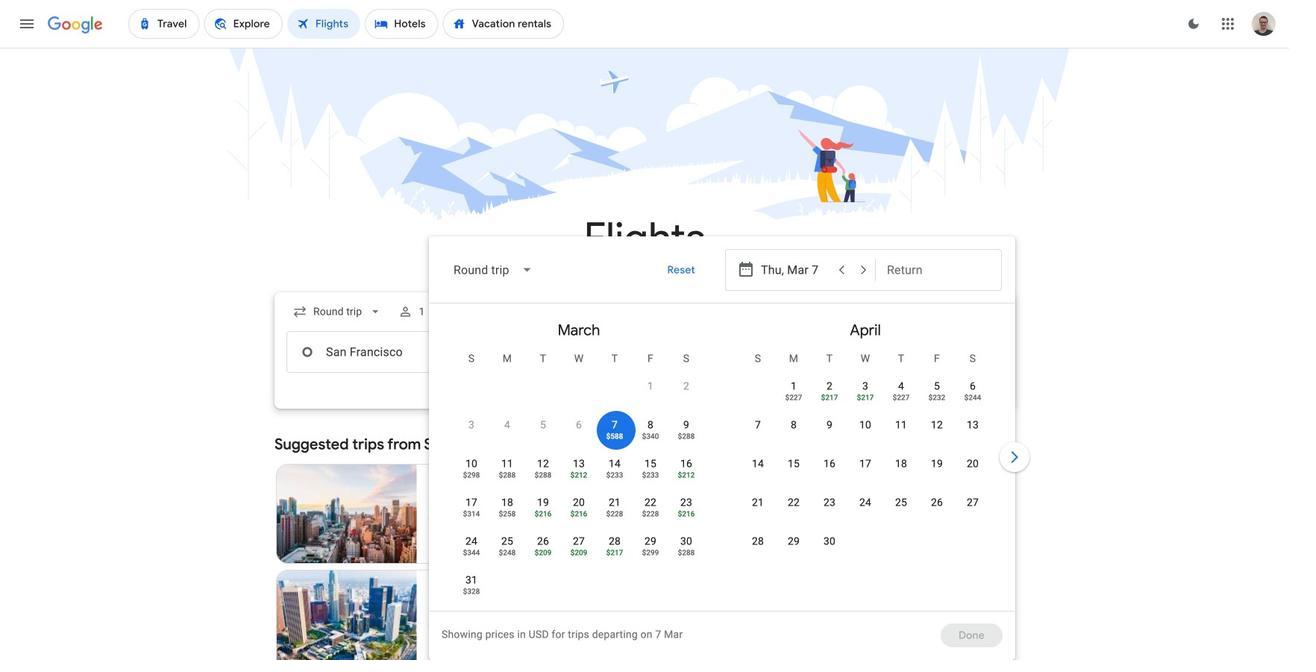 Task type: vqa. For each thing, say whether or not it's contained in the screenshot.
where from? Text Box
yes



Task type: describe. For each thing, give the bounding box(es) containing it.
tuesday, april 9, 2024 element
[[827, 418, 833, 433]]

row down wednesday, april 17, 2024 element at the bottom right of the page
[[740, 489, 991, 531]]

1 row group from the left
[[436, 310, 722, 609]]

, 209 us dollars element for 'tuesday, march 26, 2024' element
[[535, 549, 552, 557]]

Return text field
[[887, 332, 990, 372]]

, 288 us dollars element for saturday, march 30, 2024 element
[[678, 549, 695, 557]]

sunday, april 28, 2024 element
[[752, 534, 764, 549]]

, 314 us dollars element
[[463, 511, 480, 518]]

tuesday, march 26, 2024 element
[[537, 534, 549, 549]]

thursday, march 14, 2024 element
[[609, 457, 621, 472]]

thursday, april 25, 2024 element
[[896, 496, 908, 511]]

, 298 us dollars element
[[463, 472, 480, 479]]

main menu image
[[18, 15, 36, 33]]

, 299 us dollars element
[[642, 549, 659, 557]]

sunday, march 31, 2024 element
[[466, 573, 478, 588]]

saturday, march 23, 2024 element
[[681, 496, 693, 511]]

, 344 us dollars element
[[463, 549, 480, 557]]

saturday, march 2, 2024 element
[[684, 379, 690, 394]]

, 248 us dollars element
[[499, 549, 516, 557]]

, 216 us dollars element for wednesday, march 20, 2024 'element'
[[571, 511, 588, 518]]

row up wednesday, april 10, 2024 element
[[776, 366, 991, 415]]

tuesday, april 30, 2024 element
[[824, 534, 836, 549]]

thursday, march 7, 2024, departure date. element
[[612, 418, 618, 433]]

thursday, april 11, 2024 element
[[896, 418, 908, 433]]

wednesday, march 13, 2024 element
[[573, 457, 585, 472]]

187 US dollars text field
[[593, 541, 616, 555]]

wednesday, april 10, 2024 element
[[860, 418, 872, 433]]

, 212 us dollars element for the saturday, march 16, 2024 'element' at bottom right
[[678, 472, 695, 479]]

row up wednesday, april 24, 2024 element
[[740, 450, 991, 493]]

, 212 us dollars element for wednesday, march 13, 2024 element
[[571, 472, 588, 479]]

suggested trips from san francisco region
[[275, 427, 1015, 661]]

sunday, march 24, 2024 element
[[466, 534, 478, 549]]

, 217 us dollars element for tuesday, april 2, 2024 element at right bottom
[[821, 394, 838, 402]]

friday, march 22, 2024 element
[[645, 496, 657, 511]]

friday, march 15, 2024 element
[[645, 457, 657, 472]]

tuesday, april 23, 2024 element
[[824, 496, 836, 511]]

row up wednesday, march 20, 2024 'element'
[[454, 450, 705, 493]]

tuesday, march 19, 2024 element
[[537, 496, 549, 511]]

monday, march 18, 2024 element
[[502, 496, 514, 511]]

, 233 us dollars element for thursday, march 14, 2024 element
[[607, 472, 623, 479]]

wednesday, march 6, 2024 element
[[576, 418, 582, 433]]

, 216 us dollars element for saturday, march 23, 2024 'element'
[[678, 511, 695, 518]]

monday, april 29, 2024 element
[[788, 534, 800, 549]]

2 row group from the left
[[722, 310, 1009, 605]]

monday, april 15, 2024 element
[[788, 457, 800, 472]]

thursday, april 4, 2024 element
[[899, 379, 905, 394]]

row up wednesday, march 27, 2024 element
[[454, 489, 705, 531]]

, 288 us dollars element for tuesday, march 12, 2024 element
[[535, 472, 552, 479]]

, 288 us dollars element for monday, march 11, 2024 element
[[499, 472, 516, 479]]

Flight search field
[[263, 237, 1033, 661]]

monday, april 1, 2024 element
[[791, 379, 797, 394]]

, 217 us dollars element for wednesday, april 3, 2024 element
[[857, 394, 874, 402]]

saturday, march 16, 2024 element
[[681, 457, 693, 472]]

swap origin and destination. image
[[491, 343, 509, 361]]

monday, april 22, 2024 element
[[788, 496, 800, 511]]

friday, march 8, 2024 element
[[648, 418, 654, 433]]

Return text field
[[887, 250, 990, 290]]



Task type: locate. For each thing, give the bounding box(es) containing it.
sunday, march 3, 2024 element
[[469, 418, 475, 433]]

2 , 233 us dollars element from the left
[[642, 472, 659, 479]]

sunday, march 10, 2024 element
[[466, 457, 478, 472]]

friday, march 29, 2024 element
[[645, 534, 657, 549]]

2 , 209 us dollars element from the left
[[571, 549, 588, 557]]

2 , 212 us dollars element from the left
[[678, 472, 695, 479]]

1 horizontal spatial , 228 us dollars element
[[642, 511, 659, 518]]

1 , 216 us dollars element from the left
[[535, 511, 552, 518]]

, 209 us dollars element
[[535, 549, 552, 557], [571, 549, 588, 557]]

1 , 212 us dollars element from the left
[[571, 472, 588, 479]]

2 horizontal spatial , 217 us dollars element
[[857, 394, 874, 402]]

, 328 us dollars element
[[463, 588, 480, 596]]

, 228 us dollars element up thursday, march 28, 2024 element
[[607, 511, 623, 518]]

 image
[[480, 507, 483, 522]]

, 217 us dollars element for thursday, march 28, 2024 element
[[607, 549, 623, 557]]

1 horizontal spatial , 233 us dollars element
[[642, 472, 659, 479]]

row up saturday, march 9, 2024 element on the bottom
[[633, 366, 705, 415]]

row down wednesday, march 20, 2024 'element'
[[454, 528, 705, 570]]

, 217 us dollars element
[[821, 394, 838, 402], [857, 394, 874, 402], [607, 549, 623, 557]]

wednesday, march 27, 2024 element
[[573, 534, 585, 549]]

grid inside flight search field
[[436, 310, 1009, 620]]

grid
[[436, 310, 1009, 620]]

sunday, march 17, 2024 element
[[466, 496, 478, 511]]

, 216 us dollars element up saturday, march 30, 2024 element
[[678, 511, 695, 518]]

, 228 us dollars element for friday, march 22, 2024 element
[[642, 511, 659, 518]]

, 233 us dollars element for friday, march 15, 2024 element
[[642, 472, 659, 479]]

row down monday, april 22, 2024 element at the right of the page
[[740, 528, 848, 570]]

0 horizontal spatial , 228 us dollars element
[[607, 511, 623, 518]]

1 , 228 us dollars element from the left
[[607, 511, 623, 518]]

, 288 us dollars element up "monday, march 18, 2024" element on the bottom left of page
[[499, 472, 516, 479]]

, 209 us dollars element for wednesday, march 27, 2024 element
[[571, 549, 588, 557]]

, 288 us dollars element right , 299 us dollars element
[[678, 549, 695, 557]]

sunday, april 14, 2024 element
[[752, 457, 764, 472]]

, 588 us dollars element
[[607, 433, 623, 440]]

, 227 us dollars element for thursday, april 4, 2024 element
[[893, 394, 910, 402]]

0 horizontal spatial , 227 us dollars element
[[786, 394, 803, 402]]

, 216 us dollars element
[[535, 511, 552, 518], [571, 511, 588, 518], [678, 511, 695, 518]]

0 horizontal spatial , 233 us dollars element
[[607, 472, 623, 479]]

Where from? text field
[[287, 331, 497, 373]]

1 horizontal spatial , 209 us dollars element
[[571, 549, 588, 557]]

0 horizontal spatial , 216 us dollars element
[[535, 511, 552, 518]]

1 , 233 us dollars element from the left
[[607, 472, 623, 479]]

, 288 us dollars element up the tuesday, march 19, 2024 element
[[535, 472, 552, 479]]

tuesday, march 5, 2024 element
[[540, 418, 546, 433]]

, 258 us dollars element
[[499, 511, 516, 518]]

1 , 209 us dollars element from the left
[[535, 549, 552, 557]]

2 , 227 us dollars element from the left
[[893, 394, 910, 402]]

, 233 us dollars element up thursday, march 21, 2024 element at the left bottom of the page
[[607, 472, 623, 479]]

explore destinations image
[[986, 474, 1004, 492]]

, 212 us dollars element up saturday, march 23, 2024 'element'
[[678, 472, 695, 479]]

saturday, march 30, 2024 element
[[681, 534, 693, 549]]

, 228 us dollars element up friday, march 29, 2024 element
[[642, 511, 659, 518]]

1 horizontal spatial , 227 us dollars element
[[893, 394, 910, 402]]

1 , 227 us dollars element from the left
[[786, 394, 803, 402]]

None field
[[442, 252, 545, 288], [287, 299, 389, 325], [442, 252, 545, 288], [287, 299, 389, 325]]

saturday, march 9, 2024 element
[[684, 418, 690, 433]]

, 288 us dollars element
[[678, 433, 695, 440], [499, 472, 516, 479], [535, 472, 552, 479], [678, 549, 695, 557]]

, 209 us dollars element left 187 us dollars text field
[[571, 549, 588, 557]]

change appearance image
[[1176, 6, 1212, 42]]

row up wednesday, april 17, 2024 element at the bottom right of the page
[[740, 411, 991, 454]]

, 228 us dollars element for thursday, march 21, 2024 element at the left bottom of the page
[[607, 511, 623, 518]]

, 216 us dollars element for the tuesday, march 19, 2024 element
[[535, 511, 552, 518]]

tuesday, april 16, 2024 element
[[824, 457, 836, 472]]

, 228 us dollars element
[[607, 511, 623, 518], [642, 511, 659, 518]]

, 217 us dollars element up wednesday, april 10, 2024 element
[[857, 394, 874, 402]]

, 216 us dollars element up wednesday, march 27, 2024 element
[[571, 511, 588, 518]]

, 216 us dollars element up 'tuesday, march 26, 2024' element
[[535, 511, 552, 518]]

thursday, march 21, 2024 element
[[609, 496, 621, 511]]

friday, march 1, 2024 element
[[648, 379, 654, 394]]

tuesday, april 2, 2024 element
[[827, 379, 833, 394]]

wednesday, march 20, 2024 element
[[573, 496, 585, 511]]

monday, april 8, 2024 element
[[791, 418, 797, 433]]

monday, march 11, 2024 element
[[502, 457, 514, 472]]

, 288 us dollars element up the saturday, march 16, 2024 'element' at bottom right
[[678, 433, 695, 440]]

0 horizontal spatial , 212 us dollars element
[[571, 472, 588, 479]]

0 horizontal spatial , 217 us dollars element
[[607, 549, 623, 557]]

, 227 us dollars element
[[786, 394, 803, 402], [893, 394, 910, 402]]

1 horizontal spatial , 216 us dollars element
[[571, 511, 588, 518]]

2 horizontal spatial , 216 us dollars element
[[678, 511, 695, 518]]

monday, march 25, 2024 element
[[502, 534, 514, 549]]

, 209 us dollars element right , 248 us dollars element at the left of the page
[[535, 549, 552, 557]]

monday, march 4, 2024 element
[[505, 418, 511, 433]]

thursday, april 18, 2024 element
[[896, 457, 908, 472]]

0 horizontal spatial , 209 us dollars element
[[535, 549, 552, 557]]

Departure text field
[[761, 332, 864, 372]]

, 217 us dollars element up tuesday, april 9, 2024 element
[[821, 394, 838, 402]]

, 227 us dollars element for monday, april 1, 2024 element
[[786, 394, 803, 402]]

, 233 us dollars element
[[607, 472, 623, 479], [642, 472, 659, 479]]

cell
[[920, 374, 955, 410], [955, 374, 991, 410], [920, 413, 955, 449], [955, 413, 991, 449], [920, 452, 955, 487], [955, 452, 991, 487], [920, 490, 955, 526], [955, 490, 991, 526]]

, 217 us dollars element left , 299 us dollars element
[[607, 549, 623, 557]]

1 horizontal spatial , 217 us dollars element
[[821, 394, 838, 402]]

3 , 216 us dollars element from the left
[[678, 511, 695, 518]]

row group
[[436, 310, 722, 609], [722, 310, 1009, 605]]

, 340 us dollars element
[[642, 433, 659, 440]]

, 288 us dollars element for saturday, march 9, 2024 element on the bottom
[[678, 433, 695, 440]]

2 , 216 us dollars element from the left
[[571, 511, 588, 518]]

Departure text field
[[761, 250, 830, 290]]

sunday, april 21, 2024 element
[[752, 496, 764, 511]]

, 227 us dollars element up monday, april 8, 2024 element
[[786, 394, 803, 402]]

sunday, april 7, 2024 element
[[755, 418, 761, 433]]

, 212 us dollars element
[[571, 472, 588, 479], [678, 472, 695, 479]]

thursday, march 28, 2024 element
[[609, 534, 621, 549]]

row
[[633, 366, 705, 415], [776, 366, 991, 415], [454, 411, 705, 454], [740, 411, 991, 454], [454, 450, 705, 493], [740, 450, 991, 493], [454, 489, 705, 531], [740, 489, 991, 531], [454, 528, 705, 570], [740, 528, 848, 570]]

1 horizontal spatial , 212 us dollars element
[[678, 472, 695, 479]]

row up wednesday, march 13, 2024 element
[[454, 411, 705, 454]]

tuesday, march 12, 2024 element
[[537, 457, 549, 472]]

, 227 us dollars element up thursday, april 11, 2024 "element"
[[893, 394, 910, 402]]

wednesday, april 24, 2024 element
[[860, 496, 872, 511]]

wednesday, april 3, 2024 element
[[863, 379, 869, 394]]

, 212 us dollars element up wednesday, march 20, 2024 'element'
[[571, 472, 588, 479]]

, 233 us dollars element up friday, march 22, 2024 element
[[642, 472, 659, 479]]

wednesday, april 17, 2024 element
[[860, 457, 872, 472]]

2 , 228 us dollars element from the left
[[642, 511, 659, 518]]



